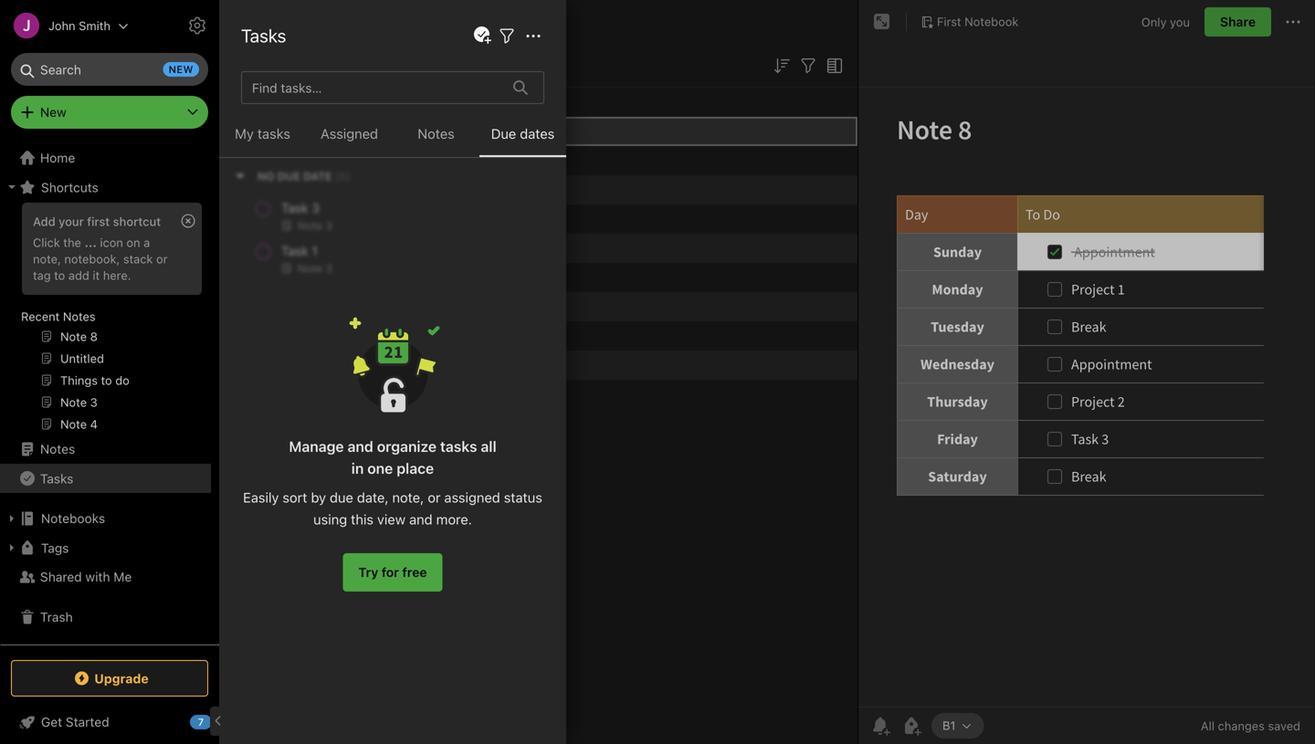 Task type: locate. For each thing, give the bounding box(es) containing it.
expand note image
[[872, 11, 894, 33]]

shared
[[40, 570, 82, 585]]

notebooks
[[41, 511, 105, 526]]

0 horizontal spatial tags
[[41, 541, 69, 556]]

to inside the icon on a note, notebook, stack or tag to add it here.
[[54, 268, 65, 282]]

nov for 2nd nov 17 button from the bottom
[[387, 358, 411, 373]]

try for free button
[[343, 554, 443, 592]]

to left do
[[285, 182, 296, 197]]

add tag image
[[901, 715, 923, 737]]

4 note from the top
[[241, 270, 270, 285]]

free
[[402, 565, 427, 580]]

notes up tasks button
[[40, 442, 75, 457]]

1 vertical spatial to
[[54, 268, 65, 282]]

add your first shortcut
[[33, 215, 161, 228]]

icon
[[100, 236, 123, 249]]

note for note 3
[[241, 212, 270, 227]]

things to do button
[[219, 175, 858, 205]]

tags
[[470, 96, 496, 108], [41, 541, 69, 556]]

group containing add your first shortcut
[[0, 197, 211, 442]]

tasks inside the manage and organize tasks all in one place
[[440, 438, 477, 455]]

0 vertical spatial tasks
[[241, 25, 286, 46]]

manage and organize tasks all in one place
[[289, 438, 497, 477]]

note inside note 5 button
[[241, 270, 270, 285]]

filter tasks image
[[496, 25, 518, 47]]

1 horizontal spatial or
[[428, 490, 441, 506]]

2 nov 17 button from the top
[[219, 351, 858, 380]]

all changes saved
[[1201, 720, 1301, 733]]

or inside the icon on a note, notebook, stack or tag to add it here.
[[156, 252, 168, 266]]

3 nov 17 from the top
[[387, 358, 427, 373]]

1 horizontal spatial tasks
[[440, 438, 477, 455]]

1 vertical spatial tasks
[[40, 471, 73, 486]]

0 vertical spatial and
[[348, 438, 373, 455]]

4 17 from the top
[[414, 387, 427, 402]]

with
[[85, 570, 110, 585]]

my
[[235, 126, 254, 142]]

saved
[[1269, 720, 1301, 733]]

17 for first nov 17 button
[[414, 328, 427, 344]]

note left the 5 in the top left of the page
[[241, 270, 270, 285]]

to inside button
[[285, 182, 296, 197]]

0 horizontal spatial or
[[156, 252, 168, 266]]

tasks up notebooks on the bottom left
[[40, 471, 73, 486]]

try
[[359, 565, 378, 580]]

and up in
[[348, 438, 373, 455]]

note 4 button
[[219, 234, 858, 263]]

tags up due
[[470, 96, 496, 108]]

tree
[[0, 143, 219, 644]]

tasks
[[257, 126, 290, 142], [440, 438, 477, 455]]

upgrade button
[[11, 661, 208, 697]]

group inside tree
[[0, 197, 211, 442]]

one
[[368, 460, 393, 477]]

0 horizontal spatial note,
[[33, 252, 61, 266]]

note 5 button
[[219, 263, 858, 292]]

settings image
[[186, 15, 208, 37]]

0 vertical spatial to
[[285, 182, 296, 197]]

0 vertical spatial tasks
[[257, 126, 290, 142]]

1 horizontal spatial and
[[409, 512, 433, 528]]

note inside note 3 button
[[241, 212, 270, 227]]

nov for third nov 17 button from the top
[[387, 387, 411, 402]]

8
[[273, 124, 281, 139]]

0 horizontal spatial to
[[54, 268, 65, 282]]

notes inside group
[[63, 310, 96, 323]]

nov 17
[[387, 153, 427, 168], [387, 328, 427, 344], [387, 358, 427, 373], [387, 387, 427, 402]]

17
[[414, 153, 427, 168], [414, 328, 427, 344], [414, 358, 427, 373], [414, 387, 427, 402]]

4 nov 17 from the top
[[387, 387, 427, 402]]

tasks left all on the left bottom
[[440, 438, 477, 455]]

0 horizontal spatial tasks
[[257, 126, 290, 142]]

4 nov from the top
[[387, 358, 411, 373]]

add
[[68, 268, 89, 282]]

2 note from the top
[[241, 212, 270, 227]]

note left 8
[[241, 124, 270, 139]]

nov
[[387, 124, 411, 139], [387, 153, 411, 168], [387, 328, 411, 344], [387, 358, 411, 373], [387, 387, 411, 402]]

notes down updated
[[418, 126, 455, 142]]

1 horizontal spatial to
[[285, 182, 296, 197]]

1 vertical spatial note,
[[392, 490, 424, 506]]

17 for 2nd nov 17 button from the bottom
[[414, 358, 427, 373]]

2 nov 17 from the top
[[387, 328, 427, 344]]

trash link
[[0, 603, 211, 632]]

1 horizontal spatial tasks
[[241, 25, 286, 46]]

note window element
[[859, 0, 1316, 745]]

1 vertical spatial tags
[[41, 541, 69, 556]]

1 17 from the top
[[414, 153, 427, 168]]

expand tags image
[[5, 541, 19, 556]]

or up more.
[[428, 490, 441, 506]]

note inside note 4 button
[[241, 241, 270, 256]]

tasks
[[241, 25, 286, 46], [40, 471, 73, 486]]

Search text field
[[24, 53, 196, 86]]

group
[[0, 197, 211, 442]]

5
[[273, 270, 281, 285]]

Account field
[[0, 7, 129, 44]]

1 horizontal spatial note,
[[392, 490, 424, 506]]

sort
[[283, 490, 307, 506]]

shortcuts
[[41, 180, 99, 195]]

17 for third nov 17 button from the top
[[414, 387, 427, 402]]

and
[[348, 438, 373, 455], [409, 512, 433, 528]]

1 vertical spatial or
[[428, 490, 441, 506]]

assigned
[[321, 126, 378, 142]]

1 vertical spatial tasks
[[440, 438, 477, 455]]

tasks up untitled
[[257, 126, 290, 142]]

tasks inside button
[[40, 471, 73, 486]]

more.
[[436, 512, 472, 528]]

only you
[[1142, 15, 1190, 29]]

home link
[[0, 143, 219, 173]]

notes right recent
[[63, 310, 96, 323]]

nov 17 button
[[219, 322, 858, 351], [219, 351, 858, 380], [219, 380, 858, 409]]

tasks inside button
[[257, 126, 290, 142]]

started
[[66, 715, 109, 730]]

untitled
[[241, 153, 288, 168]]

this
[[351, 512, 374, 528]]

place
[[397, 460, 434, 477]]

notes inside notes "link"
[[40, 442, 75, 457]]

3 nov 17 button from the top
[[219, 380, 858, 409]]

new
[[40, 105, 66, 120]]

your
[[59, 215, 84, 228]]

row group
[[219, 117, 858, 409]]

and right view
[[409, 512, 433, 528]]

to
[[285, 182, 296, 197], [54, 268, 65, 282]]

1 vertical spatial and
[[409, 512, 433, 528]]

0 vertical spatial or
[[156, 252, 168, 266]]

3 nov from the top
[[387, 328, 411, 344]]

updated
[[387, 96, 435, 108]]

note, up view
[[392, 490, 424, 506]]

john
[[48, 19, 75, 32]]

note 8
[[241, 124, 281, 139]]

note, down click
[[33, 252, 61, 266]]

easily
[[243, 490, 279, 506]]

0 vertical spatial tags
[[470, 96, 496, 108]]

2 17 from the top
[[414, 328, 427, 344]]

0 horizontal spatial and
[[348, 438, 373, 455]]

1 note from the top
[[241, 124, 270, 139]]

note left 4 on the top
[[241, 241, 270, 256]]

notes up notes
[[259, 18, 309, 40]]

nov 29
[[387, 124, 430, 139]]

5 nov from the top
[[387, 387, 411, 402]]

nov 17 for first nov 17 button
[[387, 328, 427, 344]]

3 17 from the top
[[414, 358, 427, 373]]

or inside easily sort by due date, note, or assigned status using this view and more.
[[428, 490, 441, 506]]

tasks up 10 notes
[[241, 25, 286, 46]]

to right 'tag'
[[54, 268, 65, 282]]

note left the 3
[[241, 212, 270, 227]]

or right stack
[[156, 252, 168, 266]]

and inside the manage and organize tasks all in one place
[[348, 438, 373, 455]]

note 3
[[241, 212, 281, 227]]

tags up shared
[[41, 541, 69, 556]]

3
[[273, 212, 281, 227]]

4
[[273, 241, 281, 256]]

new button
[[11, 96, 208, 129]]

0 vertical spatial note,
[[33, 252, 61, 266]]

upgrade
[[94, 671, 149, 686]]

0 horizontal spatial tasks
[[40, 471, 73, 486]]

in
[[352, 460, 364, 477]]

shared with me link
[[0, 563, 211, 592]]

3 note from the top
[[241, 241, 270, 256]]

Note Editor text field
[[859, 88, 1316, 707]]



Task type: describe. For each thing, give the bounding box(es) containing it.
expand notebooks image
[[5, 512, 19, 526]]

tag
[[33, 268, 51, 282]]

notes button
[[393, 122, 480, 157]]

shortcuts button
[[0, 173, 211, 202]]

a
[[144, 236, 150, 249]]

and inside easily sort by due date, note, or assigned status using this view and more.
[[409, 512, 433, 528]]

click the ...
[[33, 236, 97, 249]]

manage
[[289, 438, 344, 455]]

shortcut
[[113, 215, 161, 228]]

first
[[87, 215, 110, 228]]

nov 17 for third nov 17 button from the top
[[387, 387, 427, 402]]

first notebook
[[937, 15, 1019, 28]]

click to collapse image
[[212, 711, 226, 733]]

changes
[[1218, 720, 1265, 733]]

on
[[126, 236, 140, 249]]

Find tasks… text field
[[245, 73, 503, 103]]

stack
[[123, 252, 153, 266]]

...
[[85, 236, 97, 249]]

click
[[33, 236, 60, 249]]

note for note 8
[[241, 124, 270, 139]]

note, inside the icon on a note, notebook, stack or tag to add it here.
[[33, 252, 61, 266]]

notes inside notes button
[[418, 126, 455, 142]]

share button
[[1205, 7, 1272, 37]]

notebook
[[965, 15, 1019, 28]]

get
[[41, 715, 62, 730]]

by
[[311, 490, 326, 506]]

29
[[414, 124, 430, 139]]

new
[[169, 64, 194, 75]]

things
[[241, 182, 281, 197]]

More actions and view options field
[[518, 24, 545, 47]]

tags inside button
[[41, 541, 69, 556]]

note for note 5
[[241, 270, 270, 285]]

add a reminder image
[[870, 715, 892, 737]]

notes link
[[0, 435, 211, 464]]

more actions and view options image
[[523, 25, 545, 47]]

Filter tasks field
[[496, 24, 518, 47]]

or for ...
[[156, 252, 168, 266]]

nov 17 for 2nd nov 17 button from the bottom
[[387, 358, 427, 373]]

assigned
[[444, 490, 500, 506]]

note, inside easily sort by due date, note, or assigned status using this view and more.
[[392, 490, 424, 506]]

1 nov 17 from the top
[[387, 153, 427, 168]]

notebooks link
[[0, 504, 211, 534]]

1 nov 17 button from the top
[[219, 322, 858, 351]]

due
[[491, 126, 516, 142]]

new task image
[[471, 25, 493, 47]]

using
[[314, 512, 347, 528]]

nov for first nov 17 button
[[387, 328, 411, 344]]

do
[[300, 182, 315, 197]]

status
[[504, 490, 543, 506]]

easily sort by due date, note, or assigned status using this view and more.
[[243, 490, 543, 528]]

all
[[481, 438, 497, 455]]

notes
[[258, 57, 291, 72]]

b1 button
[[932, 714, 984, 739]]

trash
[[40, 610, 73, 625]]

notebook,
[[64, 252, 120, 266]]

assigned button
[[306, 122, 393, 157]]

recent notes
[[21, 310, 96, 323]]

7
[[198, 717, 204, 729]]

things to do
[[241, 182, 315, 197]]

10 notes
[[241, 57, 291, 72]]

b1
[[943, 719, 956, 733]]

only
[[1142, 15, 1167, 29]]

try for free
[[359, 565, 427, 580]]

view
[[377, 512, 406, 528]]

you
[[1170, 15, 1190, 29]]

note 5
[[241, 270, 281, 285]]

the
[[63, 236, 81, 249]]

tags button
[[0, 534, 211, 563]]

2 nov from the top
[[387, 153, 411, 168]]

or for manage and organize tasks all in one place
[[428, 490, 441, 506]]

icon on a note, notebook, stack or tag to add it here.
[[33, 236, 168, 282]]

due
[[330, 490, 353, 506]]

row group containing note 8
[[219, 117, 858, 409]]

home
[[40, 150, 75, 165]]

add
[[33, 215, 56, 228]]

Help and Learning task checklist field
[[0, 708, 219, 737]]

dates
[[520, 126, 555, 142]]

first
[[937, 15, 962, 28]]

1 nov from the top
[[387, 124, 411, 139]]

note 4
[[241, 241, 281, 256]]

new search field
[[24, 53, 199, 86]]

first notebook button
[[915, 9, 1025, 35]]

tasks button
[[0, 464, 211, 493]]

get started
[[41, 715, 109, 730]]

john smith
[[48, 19, 111, 32]]

here.
[[103, 268, 131, 282]]

date,
[[357, 490, 389, 506]]

due dates
[[491, 126, 555, 142]]

my tasks
[[235, 126, 290, 142]]

me
[[114, 570, 132, 585]]

it
[[93, 268, 100, 282]]

1 horizontal spatial tags
[[470, 96, 496, 108]]

smith
[[79, 19, 111, 32]]

due dates button
[[480, 122, 566, 157]]

shared with me
[[40, 570, 132, 585]]

tree containing home
[[0, 143, 219, 644]]

title
[[241, 96, 269, 108]]

note for note 4
[[241, 241, 270, 256]]



Task type: vqa. For each thing, say whether or not it's contained in the screenshot.
Calendar Event icon
no



